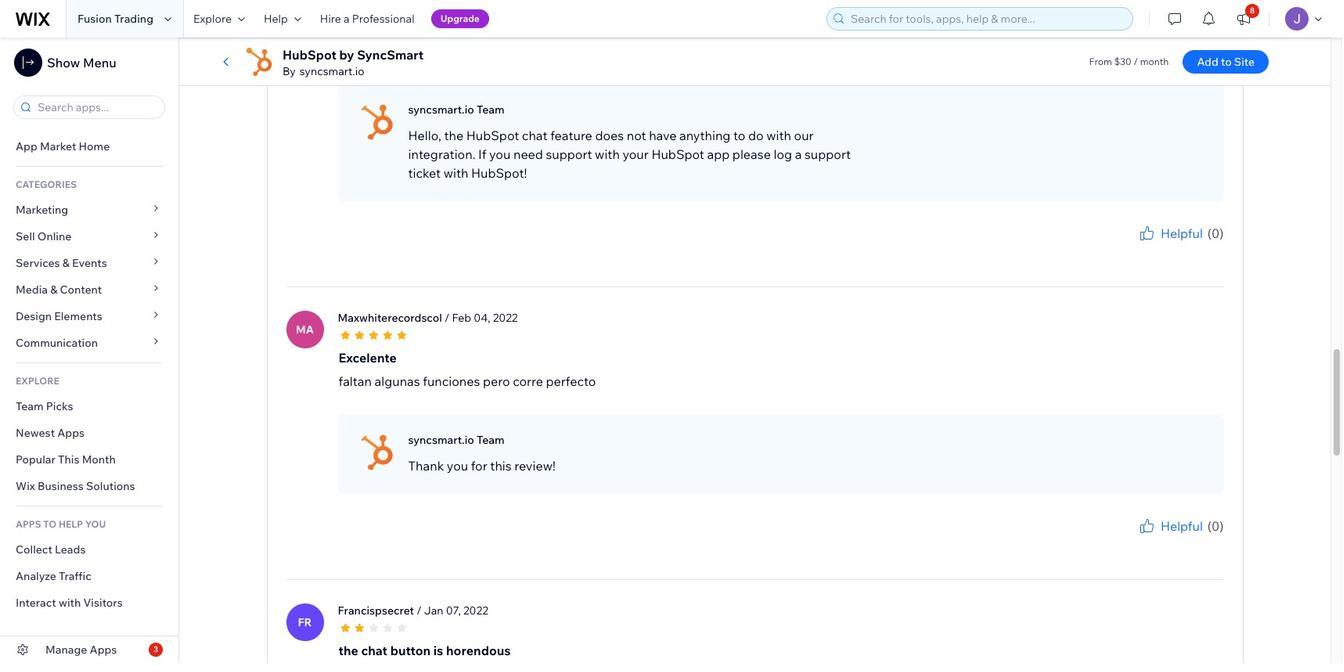 Task type: vqa. For each thing, say whether or not it's contained in the screenshot.
View to the bottom
no



Task type: describe. For each thing, give the bounding box(es) containing it.
hello,
[[408, 127, 442, 143]]

popular
[[16, 453, 56, 467]]

categories
[[16, 179, 77, 190]]

market
[[40, 139, 76, 154]]

for for faltan algunas funciones pero corre perfecto
[[1147, 535, 1160, 547]]

app
[[708, 146, 730, 162]]

leads
[[55, 543, 86, 557]]

upgrade
[[441, 13, 480, 24]]

collect
[[16, 543, 52, 557]]

manage apps
[[45, 643, 117, 657]]

& for events
[[62, 256, 70, 270]]

syncsmart.io team for you
[[408, 433, 505, 447]]

there.
[[443, 43, 477, 58]]

apps for newest apps
[[57, 426, 85, 440]]

button
[[391, 643, 431, 658]]

manage
[[45, 643, 87, 657]]

media & content
[[16, 283, 102, 297]]

corre
[[513, 373, 544, 389]]

to
[[43, 518, 57, 530]]

/ for / feb 04, 2022
[[445, 311, 450, 325]]

hubspot down have at the top of the page
[[652, 146, 705, 162]]

show menu
[[47, 55, 116, 70]]

if
[[479, 146, 487, 162]]

wix business solutions
[[16, 479, 135, 493]]

team for thank
[[477, 433, 505, 447]]

maxwhiterecordscol / feb 04, 2022
[[338, 311, 518, 325]]

hubspot!
[[471, 165, 527, 181]]

ticket
[[408, 165, 441, 181]]

thank you for this review!
[[408, 458, 556, 474]]

francispsecret
[[338, 604, 414, 618]]

symbols
[[392, 43, 441, 58]]

from $30 / month
[[1090, 56, 1170, 67]]

apps to help you
[[16, 518, 106, 530]]

horendous
[[446, 643, 511, 658]]

& for content
[[50, 283, 57, 297]]

to inside hello, the hubspot chat feature does not have anything to do with our integration. if you need support with your hubspot app please log a support ticket with hubspot!
[[734, 127, 746, 143]]

chat,
[[707, 24, 736, 40]]

annoying,
[[435, 24, 492, 40]]

popular this month link
[[0, 446, 179, 473]]

thank you for your feedback for hello, the hubspot chat feature does not have anything to do with our integration. if you need support with your hubspot app please log a support ticket with hubspot!
[[1100, 243, 1225, 254]]

hubspot inside "hubspot chat is annoying, and you cant get rid of it. so plus wix chat, there are two chat symbols there."
[[339, 24, 392, 40]]

excelente
[[339, 350, 397, 365]]

do
[[749, 127, 764, 143]]

hubspot inside hubspot by syncsmart by syncsmart.io
[[283, 47, 337, 63]]

2 horizontal spatial /
[[1134, 56, 1139, 67]]

syncsmart.io for thank
[[408, 433, 474, 447]]

1 vertical spatial is
[[434, 643, 444, 658]]

help
[[59, 518, 83, 530]]

traffic
[[59, 569, 91, 583]]

maxwhiterecordscol
[[338, 311, 442, 325]]

hubspot chat is annoying, and you cant get rid of it. so plus wix chat, there are two chat symbols there.
[[339, 24, 791, 58]]

month
[[1141, 56, 1170, 67]]

you
[[85, 518, 106, 530]]

apps
[[16, 518, 41, 530]]

hire
[[320, 12, 341, 26]]

app market home link
[[0, 133, 179, 160]]

your for faltan algunas funciones pero corre perfecto
[[1162, 535, 1181, 547]]

s y image
[[357, 102, 394, 140]]

home
[[79, 139, 110, 154]]

wix
[[685, 24, 704, 40]]

show menu button
[[14, 49, 116, 77]]

3
[[154, 645, 158, 655]]

integration.
[[408, 146, 476, 162]]

design elements
[[16, 309, 102, 323]]

helpful for hello, the hubspot chat feature does not have anything to do with our integration. if you need support with your hubspot app please log a support ticket with hubspot!
[[1161, 225, 1204, 241]]

please
[[733, 146, 771, 162]]

(0) for hello, the hubspot chat feature does not have anything to do with our integration. if you need support with your hubspot app please log a support ticket with hubspot!
[[1208, 225, 1225, 241]]

log
[[774, 146, 793, 162]]

feedback for faltan algunas funciones pero corre perfecto
[[1184, 535, 1225, 547]]

hire a professional link
[[311, 0, 424, 38]]

get
[[572, 24, 592, 40]]

2 support from the left
[[805, 146, 851, 162]]

analyze
[[16, 569, 56, 583]]

thank for hello, the hubspot chat feature does not have anything to do with our integration. if you need support with your hubspot app please log a support ticket with hubspot!
[[1100, 243, 1127, 254]]

thank you for your feedback for faltan algunas funciones pero corre perfecto
[[1100, 535, 1225, 547]]

it.
[[628, 24, 639, 40]]

chat left the button
[[361, 643, 388, 658]]

funciones
[[423, 373, 480, 389]]

sell online
[[16, 229, 72, 244]]

communication
[[16, 336, 100, 350]]

professional
[[352, 12, 415, 26]]

elements
[[54, 309, 102, 323]]

upgrade button
[[431, 9, 489, 28]]

your for hello, the hubspot chat feature does not have anything to do with our integration. if you need support with your hubspot app please log a support ticket with hubspot!
[[1162, 243, 1181, 254]]

content
[[60, 283, 102, 297]]

Search apps... field
[[33, 96, 160, 118]]

you inside "hubspot chat is annoying, and you cant get rid of it. so plus wix chat, there are two chat symbols there."
[[520, 24, 541, 40]]

feedback for hello, the hubspot chat feature does not have anything to do with our integration. if you need support with your hubspot app please log a support ticket with hubspot!
[[1184, 243, 1225, 254]]

0 vertical spatial a
[[344, 12, 350, 26]]

helpful button for hello, the hubspot chat feature does not have anything to do with our integration. if you need support with your hubspot app please log a support ticket with hubspot!
[[1138, 224, 1204, 243]]

the chat button is horendous
[[339, 643, 511, 658]]

ma
[[296, 322, 314, 336]]

communication link
[[0, 330, 179, 356]]

so
[[641, 24, 655, 40]]

show
[[47, 55, 80, 70]]

by
[[340, 47, 354, 63]]

1 vertical spatial the
[[339, 643, 359, 658]]

explore
[[16, 375, 59, 387]]

hubspot by syncsmart by syncsmart.io
[[283, 47, 424, 78]]

s y image
[[357, 433, 394, 470]]

syncsmart.io for hello,
[[408, 102, 474, 116]]

marketing
[[16, 203, 68, 217]]

2022 for francispsecret / jan 07, 2022
[[464, 604, 489, 618]]

services & events
[[16, 256, 107, 270]]

review!
[[515, 458, 556, 474]]



Task type: locate. For each thing, give the bounding box(es) containing it.
1 horizontal spatial support
[[805, 146, 851, 162]]

popular this month
[[16, 453, 116, 467]]

fr
[[298, 615, 312, 629]]

team picks link
[[0, 393, 179, 420]]

and
[[495, 24, 517, 40]]

0 vertical spatial helpful button
[[1138, 224, 1204, 243]]

anything
[[680, 127, 731, 143]]

newest apps link
[[0, 420, 179, 446]]

with up log
[[767, 127, 792, 143]]

syncsmart.io up thank you for this review!
[[408, 433, 474, 447]]

is right the button
[[434, 643, 444, 658]]

$30
[[1115, 56, 1132, 67]]

support down "feature"
[[546, 146, 593, 162]]

0 horizontal spatial to
[[734, 127, 746, 143]]

0 vertical spatial team
[[477, 102, 505, 116]]

are
[[772, 24, 791, 40]]

1 vertical spatial 2022
[[464, 604, 489, 618]]

hire a professional
[[320, 12, 415, 26]]

add
[[1198, 55, 1219, 69]]

2 syncsmart.io team from the top
[[408, 433, 505, 447]]

1 feedback from the top
[[1184, 243, 1225, 254]]

app
[[16, 139, 37, 154]]

team for hello,
[[477, 102, 505, 116]]

2 vertical spatial thank
[[1100, 535, 1127, 547]]

1 support from the left
[[546, 146, 593, 162]]

a right hire
[[344, 12, 350, 26]]

the up integration.
[[444, 127, 464, 143]]

team picks
[[16, 399, 73, 414]]

0 horizontal spatial apps
[[57, 426, 85, 440]]

& left the events on the top left of page
[[62, 256, 70, 270]]

interact with visitors link
[[0, 590, 179, 616]]

0 vertical spatial thank
[[1100, 243, 1127, 254]]

support down our
[[805, 146, 851, 162]]

&
[[62, 256, 70, 270], [50, 283, 57, 297]]

0 horizontal spatial 2022
[[464, 604, 489, 618]]

syncsmart.io team for the
[[408, 102, 505, 116]]

your inside hello, the hubspot chat feature does not have anything to do with our integration. if you need support with your hubspot app please log a support ticket with hubspot!
[[623, 146, 649, 162]]

1 vertical spatial team
[[16, 399, 44, 414]]

1 vertical spatial helpful
[[1161, 518, 1204, 534]]

this
[[491, 458, 512, 474]]

services & events link
[[0, 250, 179, 276]]

0 vertical spatial to
[[1222, 55, 1233, 69]]

apps
[[57, 426, 85, 440], [90, 643, 117, 657]]

with down the traffic on the bottom
[[59, 596, 81, 610]]

2 vertical spatial syncsmart.io
[[408, 433, 474, 447]]

to left do
[[734, 127, 746, 143]]

1 vertical spatial syncsmart.io
[[408, 102, 474, 116]]

syncsmart
[[357, 47, 424, 63]]

newest
[[16, 426, 55, 440]]

does
[[596, 127, 624, 143]]

hubspot up if
[[467, 127, 519, 143]]

excelente faltan algunas funciones pero corre perfecto
[[339, 350, 596, 389]]

syncsmart.io team up thank you for this review!
[[408, 433, 505, 447]]

0 horizontal spatial /
[[417, 604, 422, 618]]

fusion
[[78, 12, 112, 26]]

0 vertical spatial is
[[423, 24, 432, 40]]

1 vertical spatial a
[[795, 146, 802, 162]]

have
[[649, 127, 677, 143]]

0 horizontal spatial &
[[50, 283, 57, 297]]

our
[[795, 127, 814, 143]]

menu
[[83, 55, 116, 70]]

/ right $30 in the top right of the page
[[1134, 56, 1139, 67]]

chat up the symbols
[[394, 24, 420, 40]]

hubspot up "by" at the left top
[[283, 47, 337, 63]]

plus
[[658, 24, 682, 40]]

trading
[[114, 12, 154, 26]]

2022 right 07,
[[464, 604, 489, 618]]

1 syncsmart.io team from the top
[[408, 102, 505, 116]]

2 vertical spatial team
[[477, 433, 505, 447]]

is
[[423, 24, 432, 40], [434, 643, 444, 658]]

team inside sidebar element
[[16, 399, 44, 414]]

from
[[1090, 56, 1113, 67]]

1 vertical spatial your
[[1162, 243, 1181, 254]]

wix business solutions link
[[0, 473, 179, 500]]

(0)
[[1208, 225, 1225, 241], [1208, 518, 1225, 534]]

two
[[339, 43, 361, 58]]

1 vertical spatial &
[[50, 283, 57, 297]]

visitors
[[83, 596, 123, 610]]

team down explore at the bottom left of the page
[[16, 399, 44, 414]]

1 helpful button from the top
[[1138, 224, 1204, 243]]

the down francispsecret at the left bottom of page
[[339, 643, 359, 658]]

of
[[613, 24, 625, 40]]

wix
[[16, 479, 35, 493]]

solutions
[[86, 479, 135, 493]]

hello, the hubspot chat feature does not have anything to do with our integration. if you need support with your hubspot app please log a support ticket with hubspot!
[[408, 127, 851, 181]]

app market home
[[16, 139, 110, 154]]

1 horizontal spatial the
[[444, 127, 464, 143]]

add to site button
[[1184, 50, 1270, 74]]

1 vertical spatial syncsmart.io team
[[408, 433, 505, 447]]

2 thank you for your feedback from the top
[[1100, 535, 1225, 547]]

sell online link
[[0, 223, 179, 250]]

with
[[767, 127, 792, 143], [595, 146, 620, 162], [444, 165, 469, 181], [59, 596, 81, 610]]

8 button
[[1227, 0, 1262, 38]]

0 vertical spatial your
[[623, 146, 649, 162]]

0 vertical spatial syncsmart.io team
[[408, 102, 505, 116]]

1 horizontal spatial a
[[795, 146, 802, 162]]

1 vertical spatial (0)
[[1208, 518, 1225, 534]]

& right media
[[50, 283, 57, 297]]

algunas
[[375, 373, 420, 389]]

1 horizontal spatial to
[[1222, 55, 1233, 69]]

media & content link
[[0, 276, 179, 303]]

1 (0) from the top
[[1208, 225, 1225, 241]]

2 vertical spatial your
[[1162, 535, 1181, 547]]

apps for manage apps
[[90, 643, 117, 657]]

(0) for faltan algunas funciones pero corre perfecto
[[1208, 518, 1225, 534]]

0 vertical spatial &
[[62, 256, 70, 270]]

feature
[[551, 127, 593, 143]]

1 horizontal spatial is
[[434, 643, 444, 658]]

0 horizontal spatial a
[[344, 12, 350, 26]]

sidebar element
[[0, 38, 179, 663]]

1 horizontal spatial /
[[445, 311, 450, 325]]

events
[[72, 256, 107, 270]]

a inside hello, the hubspot chat feature does not have anything to do with our integration. if you need support with your hubspot app please log a support ticket with hubspot!
[[795, 146, 802, 162]]

your
[[623, 146, 649, 162], [1162, 243, 1181, 254], [1162, 535, 1181, 547]]

with inside sidebar element
[[59, 596, 81, 610]]

0 vertical spatial feedback
[[1184, 243, 1225, 254]]

2 (0) from the top
[[1208, 518, 1225, 534]]

to left site
[[1222, 55, 1233, 69]]

1 horizontal spatial apps
[[90, 643, 117, 657]]

perfecto
[[546, 373, 596, 389]]

& inside services & events link
[[62, 256, 70, 270]]

1 vertical spatial thank
[[408, 458, 444, 474]]

/ left 'feb'
[[445, 311, 450, 325]]

analyze traffic link
[[0, 563, 179, 590]]

you inside hello, the hubspot chat feature does not have anything to do with our integration. if you need support with your hubspot app please log a support ticket with hubspot!
[[490, 146, 511, 162]]

team
[[477, 102, 505, 116], [16, 399, 44, 414], [477, 433, 505, 447]]

1 vertical spatial apps
[[90, 643, 117, 657]]

1 horizontal spatial &
[[62, 256, 70, 270]]

syncsmart.io team up the "hello,"
[[408, 102, 505, 116]]

syncsmart.io inside hubspot by syncsmart by syncsmart.io
[[300, 64, 365, 78]]

2 helpful from the top
[[1161, 518, 1204, 534]]

0 horizontal spatial is
[[423, 24, 432, 40]]

2022 for maxwhiterecordscol / feb 04, 2022
[[493, 311, 518, 325]]

1 vertical spatial to
[[734, 127, 746, 143]]

8
[[1251, 5, 1256, 16]]

site
[[1235, 55, 1256, 69]]

team up thank you for this review!
[[477, 433, 505, 447]]

2 vertical spatial for
[[1147, 535, 1160, 547]]

0 vertical spatial syncsmart.io
[[300, 64, 365, 78]]

Search for tools, apps, help & more... field
[[847, 8, 1129, 30]]

add to site
[[1198, 55, 1256, 69]]

0 vertical spatial helpful
[[1161, 225, 1204, 241]]

is inside "hubspot chat is annoying, and you cant get rid of it. so plus wix chat, there are two chat symbols there."
[[423, 24, 432, 40]]

rid
[[595, 24, 610, 40]]

0 vertical spatial for
[[1147, 243, 1160, 254]]

picks
[[46, 399, 73, 414]]

hubspot up two
[[339, 24, 392, 40]]

with down "does"
[[595, 146, 620, 162]]

team up if
[[477, 102, 505, 116]]

with down integration.
[[444, 165, 469, 181]]

1 thank you for your feedback from the top
[[1100, 243, 1225, 254]]

a right log
[[795, 146, 802, 162]]

0 vertical spatial apps
[[57, 426, 85, 440]]

the inside hello, the hubspot chat feature does not have anything to do with our integration. if you need support with your hubspot app please log a support ticket with hubspot!
[[444, 127, 464, 143]]

04,
[[474, 311, 491, 325]]

feb
[[452, 311, 472, 325]]

newest apps
[[16, 426, 85, 440]]

month
[[82, 453, 116, 467]]

1 horizontal spatial 2022
[[493, 311, 518, 325]]

/ for / jan 07, 2022
[[417, 604, 422, 618]]

0 horizontal spatial the
[[339, 643, 359, 658]]

helpful for faltan algunas funciones pero corre perfecto
[[1161, 518, 1204, 534]]

0 vertical spatial 2022
[[493, 311, 518, 325]]

apps up this
[[57, 426, 85, 440]]

not
[[627, 127, 647, 143]]

syncsmart.io up the "hello,"
[[408, 102, 474, 116]]

0 vertical spatial thank you for your feedback
[[1100, 243, 1225, 254]]

0 vertical spatial /
[[1134, 56, 1139, 67]]

there
[[738, 24, 769, 40]]

pero
[[483, 373, 510, 389]]

0 vertical spatial (0)
[[1208, 225, 1225, 241]]

helpful button for faltan algunas funciones pero corre perfecto
[[1138, 517, 1204, 535]]

is up the symbols
[[423, 24, 432, 40]]

1 vertical spatial /
[[445, 311, 450, 325]]

0 vertical spatial the
[[444, 127, 464, 143]]

collect leads link
[[0, 537, 179, 563]]

2 vertical spatial /
[[417, 604, 422, 618]]

chat up need
[[522, 127, 548, 143]]

apps right 'manage'
[[90, 643, 117, 657]]

07,
[[446, 604, 461, 618]]

1 helpful from the top
[[1161, 225, 1204, 241]]

2022 right '04,'
[[493, 311, 518, 325]]

jan
[[424, 604, 444, 618]]

2 helpful button from the top
[[1138, 517, 1204, 535]]

to inside button
[[1222, 55, 1233, 69]]

& inside media & content link
[[50, 283, 57, 297]]

0 horizontal spatial support
[[546, 146, 593, 162]]

hubspot by syncsmart logo image
[[245, 48, 273, 76]]

online
[[37, 229, 72, 244]]

/ left jan
[[417, 604, 422, 618]]

2 feedback from the top
[[1184, 535, 1225, 547]]

need
[[514, 146, 543, 162]]

1 vertical spatial feedback
[[1184, 535, 1225, 547]]

thank for faltan algunas funciones pero corre perfecto
[[1100, 535, 1127, 547]]

this
[[58, 453, 79, 467]]

by
[[283, 64, 296, 78]]

design
[[16, 309, 52, 323]]

for for hello, the hubspot chat feature does not have anything to do with our integration. if you need support with your hubspot app please log a support ticket with hubspot!
[[1147, 243, 1160, 254]]

1 vertical spatial helpful button
[[1138, 517, 1204, 535]]

business
[[38, 479, 84, 493]]

1 vertical spatial thank you for your feedback
[[1100, 535, 1225, 547]]

thank you for your feedback
[[1100, 243, 1225, 254], [1100, 535, 1225, 547]]

1 vertical spatial for
[[471, 458, 488, 474]]

a
[[344, 12, 350, 26], [795, 146, 802, 162]]

chat right two
[[363, 43, 389, 58]]

syncsmart.io down by
[[300, 64, 365, 78]]

chat inside hello, the hubspot chat feature does not have anything to do with our integration. if you need support with your hubspot app please log a support ticket with hubspot!
[[522, 127, 548, 143]]



